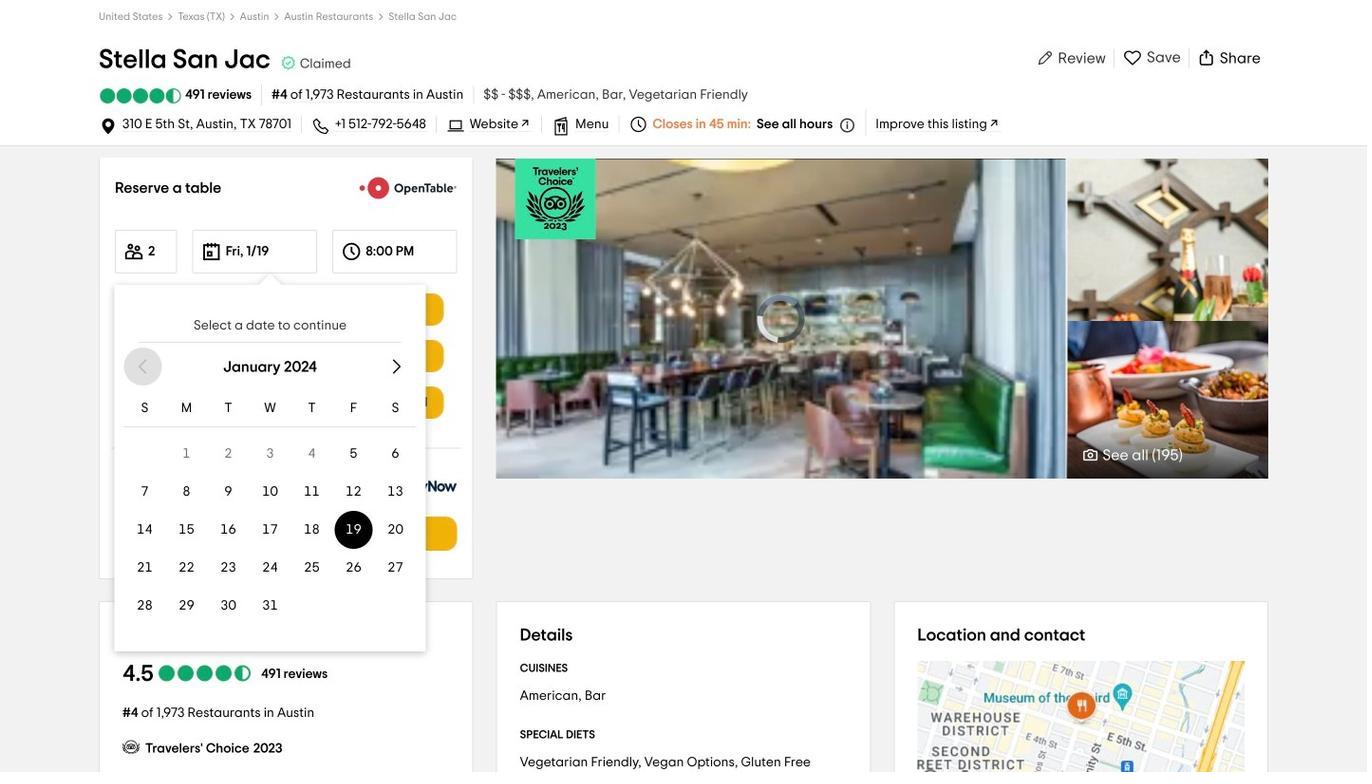 Task type: describe. For each thing, give the bounding box(es) containing it.
next month image
[[386, 355, 409, 378]]

6 row from the top
[[124, 589, 416, 623]]

3 row from the top
[[124, 475, 416, 509]]

4 row from the top
[[124, 513, 416, 547]]

previous month image
[[132, 355, 154, 378]]



Task type: vqa. For each thing, say whether or not it's contained in the screenshot.
row group
yes



Task type: locate. For each thing, give the bounding box(es) containing it.
2 row from the top
[[124, 437, 416, 471]]

grid
[[124, 343, 416, 629]]

4.5 of 5 bubbles image
[[99, 88, 182, 104]]

travelers' choice 2023 winner image
[[515, 159, 596, 239]]

row
[[124, 391, 416, 427], [124, 437, 416, 471], [124, 475, 416, 509], [124, 513, 416, 547], [124, 551, 416, 585], [124, 589, 416, 623]]

row group
[[124, 437, 416, 623]]

video player region
[[496, 159, 1066, 479]]

5 row from the top
[[124, 551, 416, 585]]

1 row from the top
[[124, 391, 416, 427]]



